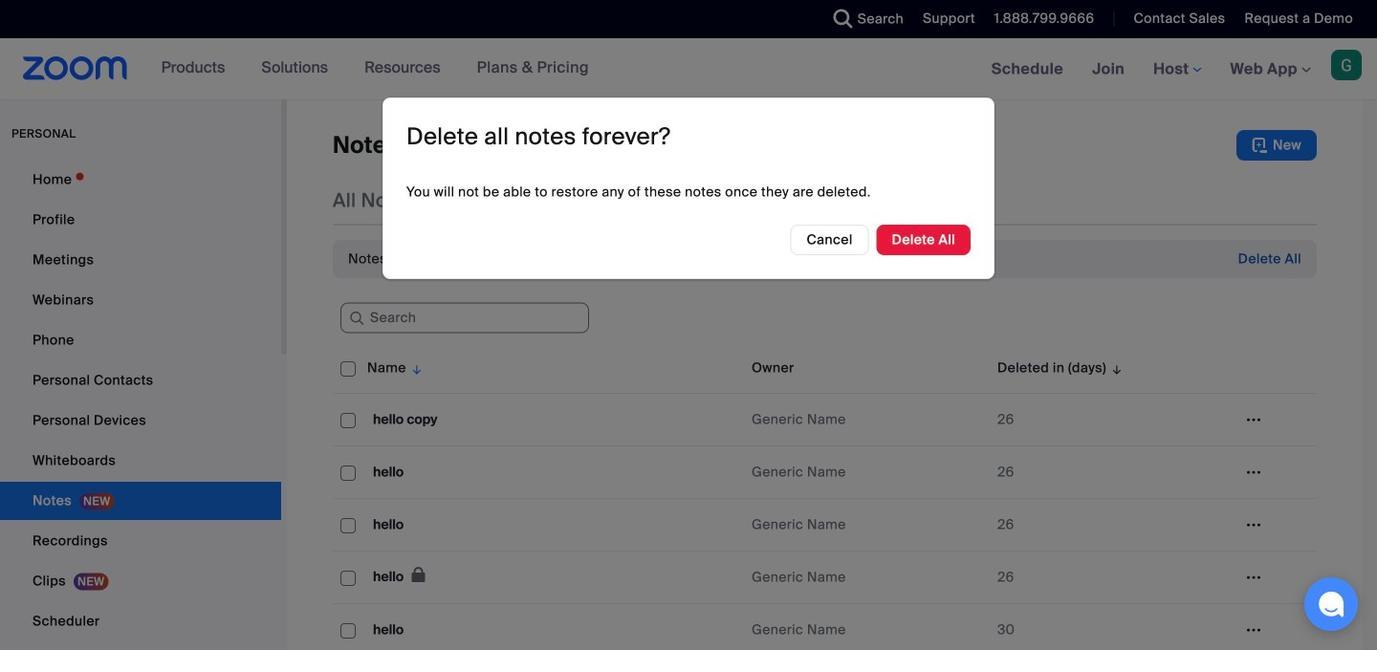Task type: locate. For each thing, give the bounding box(es) containing it.
banner
[[0, 38, 1378, 101]]

personal menu menu
[[0, 161, 281, 651]]

dialog
[[383, 98, 995, 279]]

application
[[333, 343, 1332, 651]]

alert
[[348, 250, 694, 269]]

heading
[[407, 122, 671, 152]]



Task type: vqa. For each thing, say whether or not it's contained in the screenshot.
'Open chat' image
yes



Task type: describe. For each thing, give the bounding box(es) containing it.
meetings navigation
[[977, 38, 1378, 101]]

Search text field
[[341, 303, 589, 334]]

arrow down image
[[1107, 357, 1124, 380]]

open chat image
[[1318, 591, 1345, 618]]

arrow down image
[[406, 357, 424, 380]]

product information navigation
[[147, 38, 604, 99]]

tabs of all notes page tab list
[[333, 176, 946, 226]]



